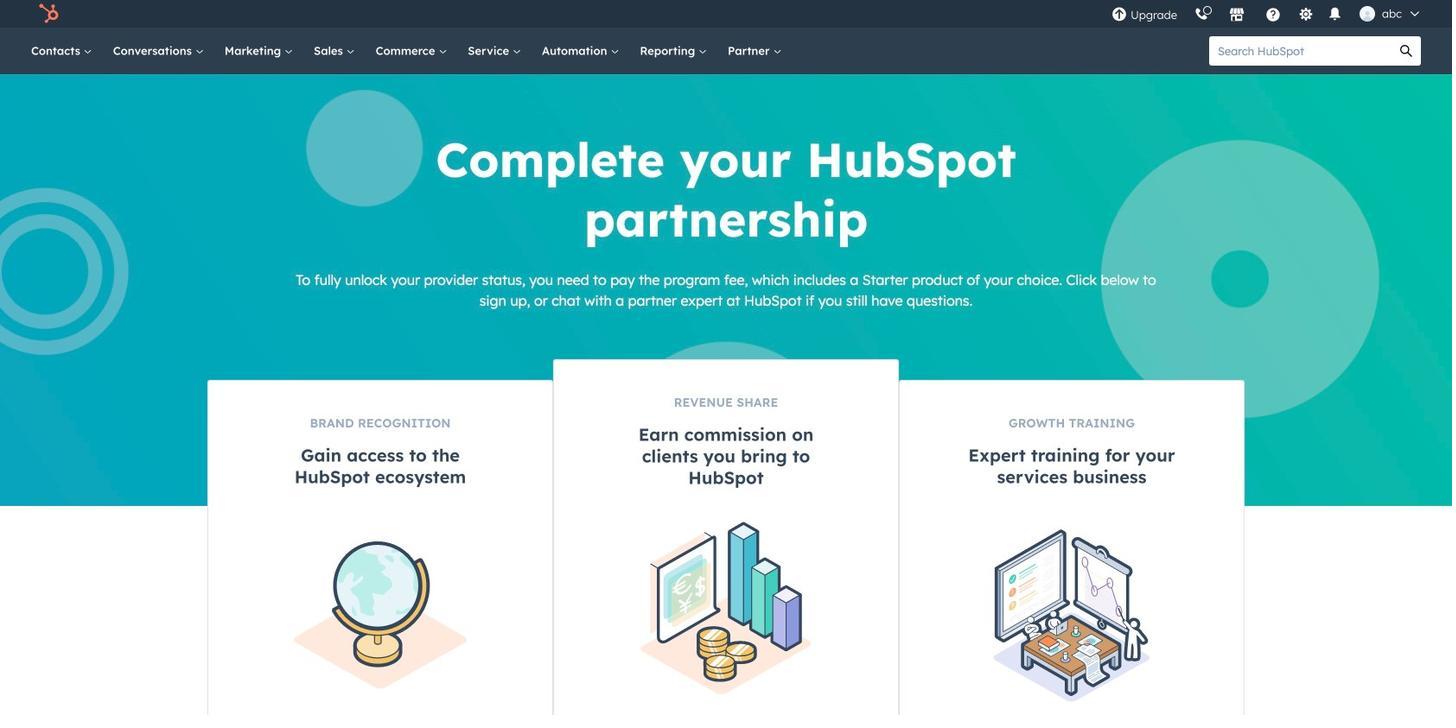 Task type: locate. For each thing, give the bounding box(es) containing it.
Search HubSpot search field
[[1209, 36, 1392, 66]]

menu
[[1103, 0, 1431, 28]]



Task type: vqa. For each thing, say whether or not it's contained in the screenshot.
CREATE A TASK image
no



Task type: describe. For each thing, give the bounding box(es) containing it.
marketplaces image
[[1229, 8, 1245, 23]]

garebear orlando image
[[1360, 6, 1375, 22]]



